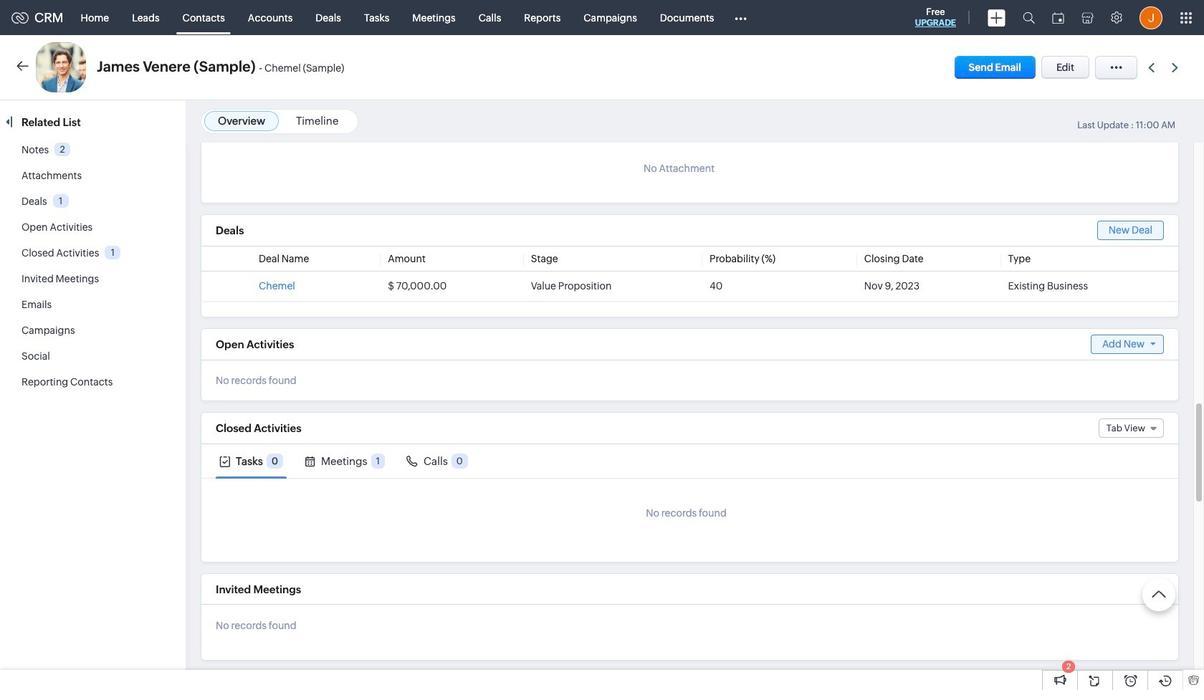 Task type: locate. For each thing, give the bounding box(es) containing it.
1 horizontal spatial tab
[[301, 445, 389, 478]]

tab list
[[201, 445, 1179, 479]]

tab
[[216, 445, 287, 478], [301, 445, 389, 478], [403, 445, 472, 478]]

search element
[[1015, 0, 1044, 35]]

3 tab from the left
[[403, 445, 472, 478]]

None field
[[1099, 419, 1164, 438]]

create menu image
[[988, 9, 1006, 26]]

2 horizontal spatial tab
[[403, 445, 472, 478]]

2 tab from the left
[[301, 445, 389, 478]]

Other Modules field
[[726, 6, 757, 29]]

0 horizontal spatial tab
[[216, 445, 287, 478]]

create menu element
[[979, 0, 1015, 35]]



Task type: vqa. For each thing, say whether or not it's contained in the screenshot.
PROFILE image
yes



Task type: describe. For each thing, give the bounding box(es) containing it.
next record image
[[1172, 63, 1182, 72]]

1 tab from the left
[[216, 445, 287, 478]]

previous record image
[[1149, 63, 1155, 72]]

search image
[[1023, 11, 1035, 24]]

profile image
[[1140, 6, 1163, 29]]

calendar image
[[1053, 12, 1065, 23]]

logo image
[[11, 12, 29, 23]]

profile element
[[1131, 0, 1172, 35]]



